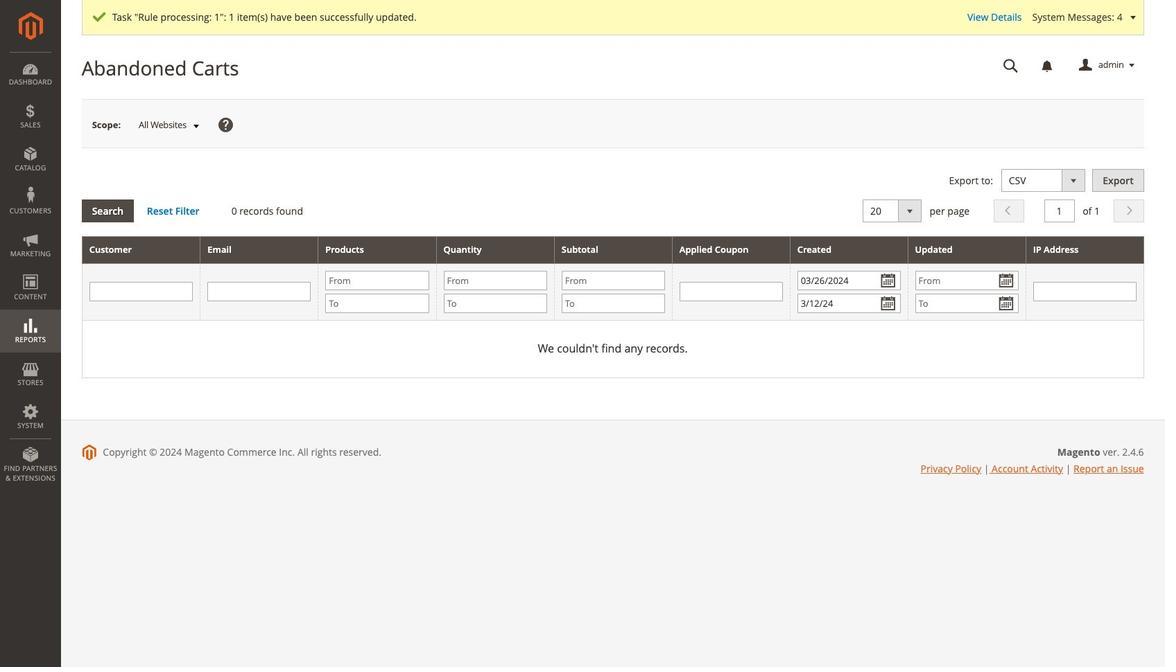Task type: describe. For each thing, give the bounding box(es) containing it.
2 to text field from the left
[[562, 294, 665, 313]]

magento admin panel image
[[18, 12, 43, 40]]

3 to text field from the left
[[797, 294, 901, 313]]

to text field for first from text box from left
[[444, 294, 547, 313]]

2 from text field from the left
[[915, 271, 1019, 291]]

from text field for 2nd to text box from right
[[562, 271, 665, 291]]

1 to text field from the left
[[325, 294, 429, 313]]



Task type: locate. For each thing, give the bounding box(es) containing it.
to text field for 1st from text box from right
[[915, 294, 1019, 313]]

None text field
[[994, 53, 1028, 78], [89, 283, 193, 302], [208, 283, 311, 302], [680, 283, 783, 302], [1033, 283, 1137, 302], [994, 53, 1028, 78], [89, 283, 193, 302], [208, 283, 311, 302], [680, 283, 783, 302], [1033, 283, 1137, 302]]

1 horizontal spatial to text field
[[562, 294, 665, 313]]

1 horizontal spatial from text field
[[915, 271, 1019, 291]]

0 horizontal spatial to text field
[[325, 294, 429, 313]]

1 from text field from the left
[[325, 271, 429, 291]]

1 from text field from the left
[[444, 271, 547, 291]]

1 horizontal spatial to text field
[[915, 294, 1019, 313]]

2 from text field from the left
[[562, 271, 665, 291]]

To text field
[[325, 294, 429, 313], [562, 294, 665, 313], [797, 294, 901, 313]]

0 horizontal spatial to text field
[[444, 294, 547, 313]]

0 horizontal spatial from text field
[[325, 271, 429, 291]]

3 from text field from the left
[[797, 271, 901, 291]]

from text field for third to text box from the right
[[325, 271, 429, 291]]

2 horizontal spatial from text field
[[797, 271, 901, 291]]

menu bar
[[0, 52, 61, 491]]

To text field
[[444, 294, 547, 313], [915, 294, 1019, 313]]

1 to text field from the left
[[444, 294, 547, 313]]

2 to text field from the left
[[915, 294, 1019, 313]]

From text field
[[444, 271, 547, 291], [915, 271, 1019, 291]]

From text field
[[325, 271, 429, 291], [562, 271, 665, 291], [797, 271, 901, 291]]

2 horizontal spatial to text field
[[797, 294, 901, 313]]

1 horizontal spatial from text field
[[562, 271, 665, 291]]

from text field for third to text box from the left
[[797, 271, 901, 291]]

None text field
[[1044, 200, 1075, 223]]

0 horizontal spatial from text field
[[444, 271, 547, 291]]



Task type: vqa. For each thing, say whether or not it's contained in the screenshot.
tab list
no



